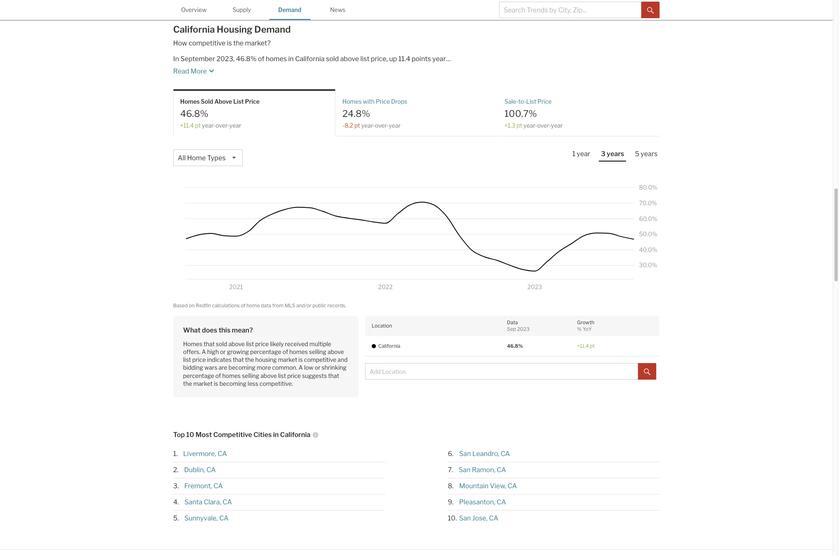 Task type: vqa. For each thing, say whether or not it's contained in the screenshot.
mortgage
no



Task type: describe. For each thing, give the bounding box(es) containing it.
sale-
[[505, 98, 518, 105]]

homes for 24.8%
[[342, 98, 362, 105]]

does
[[202, 327, 217, 334]]

sunnyvale, ca link
[[180, 515, 229, 523]]

news link
[[317, 0, 358, 19]]

0 horizontal spatial in
[[273, 431, 279, 439]]

of down market?
[[258, 55, 264, 63]]

1 horizontal spatial a
[[299, 364, 303, 372]]

24.8%
[[342, 108, 370, 119]]

records.
[[328, 303, 346, 309]]

california up read more link
[[295, 55, 325, 63]]

year- for 24.8%
[[361, 122, 375, 129]]

above up read more link
[[340, 55, 359, 63]]

competitive
[[213, 431, 252, 439]]

2 vertical spatial 46.8%
[[507, 343, 523, 349]]

2 horizontal spatial price
[[287, 372, 301, 379]]

san leandro, ca
[[459, 450, 510, 458]]

fremont,
[[184, 483, 212, 491]]

low
[[304, 364, 314, 372]]

all
[[178, 154, 186, 162]]

drops
[[391, 98, 407, 105]]

overview
[[181, 6, 207, 13]]

0 vertical spatial selling
[[309, 349, 326, 356]]

0 horizontal spatial percentage
[[183, 372, 214, 379]]

most
[[196, 431, 212, 439]]

0 horizontal spatial price
[[192, 357, 206, 364]]

home
[[187, 154, 206, 162]]

to-
[[518, 98, 526, 105]]

common.
[[272, 364, 297, 372]]

growth
[[577, 319, 594, 326]]

fremont, ca link
[[180, 483, 223, 491]]

with
[[363, 98, 375, 105]]

what
[[183, 327, 201, 334]]

jose,
[[472, 515, 488, 523]]

and/or
[[296, 303, 312, 309]]

0 vertical spatial homes
[[266, 55, 287, 63]]

offers.
[[183, 349, 201, 356]]

ca down "competitive"
[[218, 450, 227, 458]]

up
[[389, 55, 397, 63]]

wars
[[204, 364, 217, 372]]

Add Location search field
[[365, 364, 638, 380]]

mountain
[[459, 483, 489, 491]]

ca right the dublin,
[[207, 467, 216, 474]]

Search Trends by City, Zip... search field
[[499, 2, 642, 18]]

year inside 'homes with price drops 24.8% -8.2 pt year-over-year'
[[389, 122, 401, 129]]

list inside homes sold above list price 46.8% +11.4 pt year-over-year
[[233, 98, 244, 105]]

in
[[173, 55, 179, 63]]

homes with price drops 24.8% -8.2 pt year-over-year
[[342, 98, 407, 129]]

housing
[[217, 24, 253, 35]]

+1.3
[[505, 122, 515, 129]]

more
[[191, 68, 207, 75]]

year inside "sale-to-list price 100.7% +1.3 pt year-over-year"
[[551, 122, 563, 129]]

received
[[285, 341, 308, 348]]

on
[[189, 303, 195, 309]]

1 horizontal spatial that
[[233, 357, 244, 364]]

dublin, ca link
[[180, 467, 216, 474]]

ca down clara,
[[219, 515, 229, 523]]

san ramon, ca link
[[455, 467, 506, 474]]

homes inside homes that sold above list price likely received multiple offers. a high or growing percentage of homes selling above list price indicates that the housing market is competitive and bidding wars are becoming more common. a low or shrinking percentage of homes selling above list price suggests that the market is becoming less competitive.
[[183, 341, 202, 348]]

based
[[173, 303, 188, 309]]

yoy
[[583, 326, 592, 333]]

0 horizontal spatial market
[[193, 380, 213, 387]]

ca right jose,
[[489, 515, 498, 523]]

california housing demand
[[173, 24, 291, 35]]

11.4
[[398, 55, 410, 63]]

san jose, ca link
[[458, 515, 498, 523]]

competitive.
[[260, 380, 293, 387]]

1 horizontal spatial in
[[288, 55, 294, 63]]

how competitive is the market?
[[173, 39, 271, 47]]

ca right clara,
[[223, 499, 232, 507]]

news
[[330, 6, 345, 13]]

100.7%
[[505, 108, 537, 119]]

0 horizontal spatial homes
[[222, 372, 241, 379]]

livermore,
[[183, 450, 216, 458]]

sep
[[507, 326, 516, 333]]

september
[[180, 55, 215, 63]]

san for san ramon, ca
[[459, 467, 471, 474]]

growth % yoy
[[577, 319, 594, 333]]

types
[[207, 154, 226, 162]]

1 vertical spatial or
[[315, 364, 320, 372]]

1 horizontal spatial the
[[233, 39, 244, 47]]

bidding
[[183, 364, 203, 372]]

0 vertical spatial competitive
[[189, 39, 226, 47]]

0 horizontal spatial or
[[220, 349, 226, 356]]

sunnyvale, ca
[[184, 515, 229, 523]]

data
[[261, 303, 271, 309]]

demand link
[[269, 0, 310, 19]]

this
[[219, 327, 230, 334]]

mls
[[285, 303, 295, 309]]

2 horizontal spatial that
[[328, 372, 339, 379]]

1 vertical spatial demand
[[254, 24, 291, 35]]

multiple
[[309, 341, 331, 348]]

pleasanton, ca
[[459, 499, 506, 507]]

above
[[214, 98, 232, 105]]

santa clara, ca
[[184, 499, 232, 507]]

high
[[207, 349, 219, 356]]

2 horizontal spatial is
[[299, 357, 303, 364]]

year- for 46.8%
[[202, 122, 216, 129]]

1 year
[[572, 150, 590, 158]]

3 years
[[601, 150, 624, 158]]

data sep 2023
[[507, 319, 530, 333]]

2023
[[517, 326, 530, 333]]

sale-to-list price 100.7% +1.3 pt year-over-year
[[505, 98, 563, 129]]

46.8% inside homes sold above list price 46.8% +11.4 pt year-over-year
[[180, 108, 208, 119]]

california up how
[[173, 24, 215, 35]]

pt inside homes sold above list price 46.8% +11.4 pt year-over-year
[[195, 122, 201, 129]]

0 vertical spatial 46.8%
[[236, 55, 257, 63]]

based on redfin calculations of home data from mls and/or public records.
[[173, 303, 346, 309]]

5
[[635, 150, 639, 158]]

1 horizontal spatial is
[[227, 39, 232, 47]]

of down are
[[215, 372, 221, 379]]

ca up view,
[[497, 467, 506, 474]]

pt inside "sale-to-list price 100.7% +1.3 pt year-over-year"
[[517, 122, 522, 129]]

sold inside homes that sold above list price likely received multiple offers. a high or growing percentage of homes selling above list price indicates that the housing market is competitive and bidding wars are becoming more common. a low or shrinking percentage of homes selling above list price suggests that the market is becoming less competitive.
[[216, 341, 227, 348]]

above up and
[[328, 349, 344, 356]]

from
[[272, 303, 284, 309]]

submit search image
[[644, 369, 651, 375]]

growing
[[227, 349, 249, 356]]

years for 5 years
[[641, 150, 658, 158]]

home
[[247, 303, 260, 309]]

5 years
[[635, 150, 658, 158]]

fremont, ca
[[184, 483, 223, 491]]



Task type: locate. For each thing, give the bounding box(es) containing it.
read more link
[[173, 64, 514, 76]]

suggests
[[302, 372, 327, 379]]

above down more
[[261, 372, 277, 379]]

3 price from the left
[[538, 98, 552, 105]]

1 vertical spatial market
[[193, 380, 213, 387]]

1 horizontal spatial selling
[[309, 349, 326, 356]]

percentage down the bidding
[[183, 372, 214, 379]]

read
[[173, 68, 189, 75]]

selling
[[309, 349, 326, 356], [242, 372, 259, 379]]

cities
[[254, 431, 272, 439]]

price,
[[371, 55, 388, 63]]

san up 'mountain'
[[459, 467, 471, 474]]

2 years from the left
[[641, 150, 658, 158]]

5 years button
[[633, 150, 660, 161]]

supply link
[[221, 0, 263, 19]]

calculations
[[212, 303, 240, 309]]

year- inside 'homes with price drops 24.8% -8.2 pt year-over-year'
[[361, 122, 375, 129]]

1 horizontal spatial percentage
[[250, 349, 281, 356]]

supply
[[233, 6, 251, 13]]

more
[[257, 364, 271, 372]]

2 vertical spatial homes
[[222, 372, 241, 379]]

data
[[507, 319, 518, 326]]

1 vertical spatial percentage
[[183, 372, 214, 379]]

1 horizontal spatial years
[[641, 150, 658, 158]]

location
[[372, 323, 392, 329]]

1 horizontal spatial price
[[255, 341, 269, 348]]

housing
[[255, 357, 277, 364]]

overview link
[[173, 0, 215, 19]]

san for san leandro, ca
[[459, 450, 471, 458]]

that down growing
[[233, 357, 244, 364]]

view,
[[490, 483, 506, 491]]

top
[[173, 431, 185, 439]]

price right the with
[[376, 98, 390, 105]]

1 years from the left
[[607, 150, 624, 158]]

0 horizontal spatial a
[[202, 349, 206, 356]]

price left likely
[[255, 341, 269, 348]]

livermore, ca link
[[179, 450, 227, 458]]

price
[[245, 98, 260, 105], [376, 98, 390, 105], [538, 98, 552, 105]]

8.2
[[345, 122, 353, 129]]

california down location
[[378, 343, 400, 349]]

2 horizontal spatial over-
[[537, 122, 551, 129]]

the down the housing
[[233, 39, 244, 47]]

the down growing
[[245, 357, 254, 364]]

1 horizontal spatial +11.4
[[577, 343, 589, 349]]

how
[[173, 39, 187, 47]]

are
[[219, 364, 227, 372]]

2 list from the left
[[526, 98, 536, 105]]

list down offers.
[[183, 357, 191, 364]]

or up indicates
[[220, 349, 226, 356]]

is down "received"
[[299, 357, 303, 364]]

above
[[340, 55, 359, 63], [228, 341, 245, 348], [328, 349, 344, 356], [261, 372, 277, 379]]

homes down "received"
[[289, 349, 308, 356]]

0 horizontal spatial 46.8%
[[180, 108, 208, 119]]

0 vertical spatial sold
[[326, 55, 339, 63]]

santa clara, ca link
[[180, 499, 232, 507]]

1 horizontal spatial sold
[[326, 55, 339, 63]]

3 over- from the left
[[537, 122, 551, 129]]

ca right view,
[[508, 483, 517, 491]]

price right above
[[245, 98, 260, 105]]

1 vertical spatial homes
[[289, 349, 308, 356]]

list inside "sale-to-list price 100.7% +1.3 pt year-over-year"
[[526, 98, 536, 105]]

becoming down growing
[[229, 364, 255, 372]]

list right above
[[233, 98, 244, 105]]

2 vertical spatial san
[[459, 515, 471, 523]]

0 horizontal spatial price
[[245, 98, 260, 105]]

homes up offers.
[[183, 341, 202, 348]]

of down likely
[[283, 349, 288, 356]]

year inside button
[[577, 150, 590, 158]]

1 horizontal spatial competitive
[[304, 357, 336, 364]]

indicates
[[207, 357, 232, 364]]

competitive
[[189, 39, 226, 47], [304, 357, 336, 364]]

public
[[313, 303, 326, 309]]

that down the shrinking
[[328, 372, 339, 379]]

price inside 'homes with price drops 24.8% -8.2 pt year-over-year'
[[376, 98, 390, 105]]

2 vertical spatial price
[[287, 372, 301, 379]]

competitive inside homes that sold above list price likely received multiple offers. a high or growing percentage of homes selling above list price indicates that the housing market is competitive and bidding wars are becoming more common. a low or shrinking percentage of homes selling above list price suggests that the market is becoming less competitive.
[[304, 357, 336, 364]]

3 year- from the left
[[524, 122, 537, 129]]

pt right +1.3
[[517, 122, 522, 129]]

1 price from the left
[[245, 98, 260, 105]]

0 horizontal spatial that
[[204, 341, 215, 348]]

homes up 24.8%
[[342, 98, 362, 105]]

sold up read more link
[[326, 55, 339, 63]]

ca down view,
[[497, 499, 506, 507]]

submit search image
[[647, 7, 654, 14]]

price down common.
[[287, 372, 301, 379]]

list down common.
[[278, 372, 286, 379]]

1
[[572, 150, 575, 158]]

year- down 24.8%
[[361, 122, 375, 129]]

0 horizontal spatial is
[[214, 380, 218, 387]]

is
[[227, 39, 232, 47], [299, 357, 303, 364], [214, 380, 218, 387]]

price
[[255, 341, 269, 348], [192, 357, 206, 364], [287, 372, 301, 379]]

year
[[432, 55, 446, 63], [229, 122, 241, 129], [389, 122, 401, 129], [551, 122, 563, 129], [577, 150, 590, 158]]

in
[[288, 55, 294, 63], [273, 431, 279, 439]]

price inside "sale-to-list price 100.7% +1.3 pt year-over-year"
[[538, 98, 552, 105]]

homes down are
[[222, 372, 241, 379]]

2 horizontal spatial price
[[538, 98, 552, 105]]

san left the leandro,
[[459, 450, 471, 458]]

1 vertical spatial +11.4
[[577, 343, 589, 349]]

0 vertical spatial is
[[227, 39, 232, 47]]

market?
[[245, 39, 271, 47]]

1 year button
[[570, 150, 592, 161]]

mountain view, ca
[[459, 483, 517, 491]]

of
[[258, 55, 264, 63], [241, 303, 246, 309], [283, 349, 288, 356], [215, 372, 221, 379]]

price right to-
[[538, 98, 552, 105]]

pt inside 'homes with price drops 24.8% -8.2 pt year-over-year'
[[354, 122, 360, 129]]

year inside homes sold above list price 46.8% +11.4 pt year-over-year
[[229, 122, 241, 129]]

1 vertical spatial is
[[299, 357, 303, 364]]

mountain view, ca link
[[455, 483, 517, 491]]

san
[[459, 450, 471, 458], [459, 467, 471, 474], [459, 515, 471, 523]]

1 vertical spatial price
[[192, 357, 206, 364]]

pt down yoy
[[590, 343, 595, 349]]

what does this mean?
[[183, 327, 253, 334]]

46.8% down market?
[[236, 55, 257, 63]]

0 vertical spatial demand
[[278, 6, 301, 13]]

1 vertical spatial 46.8%
[[180, 108, 208, 119]]

redfin
[[196, 303, 211, 309]]

and
[[338, 357, 348, 364]]

1 vertical spatial becoming
[[219, 380, 246, 387]]

california right cities
[[280, 431, 310, 439]]

…
[[446, 55, 451, 63]]

1 horizontal spatial year-
[[361, 122, 375, 129]]

0 horizontal spatial sold
[[216, 341, 227, 348]]

percentage up housing
[[250, 349, 281, 356]]

list left price,
[[360, 55, 370, 63]]

1 horizontal spatial over-
[[375, 122, 389, 129]]

list
[[360, 55, 370, 63], [246, 341, 254, 348], [183, 357, 191, 364], [278, 372, 286, 379]]

is down california housing demand on the top of the page
[[227, 39, 232, 47]]

1 horizontal spatial market
[[278, 357, 297, 364]]

years for 3 years
[[607, 150, 624, 158]]

1 vertical spatial in
[[273, 431, 279, 439]]

becoming
[[229, 364, 255, 372], [219, 380, 246, 387]]

over- down above
[[216, 122, 229, 129]]

0 vertical spatial +11.4
[[180, 122, 194, 129]]

0 horizontal spatial the
[[183, 380, 192, 387]]

list up growing
[[246, 341, 254, 348]]

0 horizontal spatial selling
[[242, 372, 259, 379]]

1 vertical spatial the
[[245, 357, 254, 364]]

over- right +1.3
[[537, 122, 551, 129]]

years right 5
[[641, 150, 658, 158]]

competitive up low
[[304, 357, 336, 364]]

+11.4 up all
[[180, 122, 194, 129]]

year- down sold
[[202, 122, 216, 129]]

homes inside 'homes with price drops 24.8% -8.2 pt year-over-year'
[[342, 98, 362, 105]]

0 horizontal spatial years
[[607, 150, 624, 158]]

1 vertical spatial selling
[[242, 372, 259, 379]]

san ramon, ca
[[459, 467, 506, 474]]

santa
[[184, 499, 202, 507]]

1 horizontal spatial 46.8%
[[236, 55, 257, 63]]

selling down multiple
[[309, 349, 326, 356]]

1 horizontal spatial or
[[315, 364, 320, 372]]

1 vertical spatial sold
[[216, 341, 227, 348]]

0 vertical spatial market
[[278, 357, 297, 364]]

homes down market?
[[266, 55, 287, 63]]

san for san jose, ca
[[459, 515, 471, 523]]

46.8% down sep
[[507, 343, 523, 349]]

1 horizontal spatial homes
[[266, 55, 287, 63]]

0 vertical spatial san
[[459, 450, 471, 458]]

2 horizontal spatial year-
[[524, 122, 537, 129]]

1 horizontal spatial price
[[376, 98, 390, 105]]

1 vertical spatial that
[[233, 357, 244, 364]]

0 vertical spatial becoming
[[229, 364, 255, 372]]

that up high
[[204, 341, 215, 348]]

sold up high
[[216, 341, 227, 348]]

market down wars
[[193, 380, 213, 387]]

market up common.
[[278, 357, 297, 364]]

1 vertical spatial a
[[299, 364, 303, 372]]

top 10 most competitive cities in california
[[173, 431, 310, 439]]

of left "home"
[[241, 303, 246, 309]]

demand
[[278, 6, 301, 13], [254, 24, 291, 35]]

san jose, ca
[[459, 515, 498, 523]]

dublin,
[[184, 467, 205, 474]]

homes sold above list price 46.8% +11.4 pt year-over-year
[[180, 98, 260, 129]]

2 horizontal spatial the
[[245, 357, 254, 364]]

ramon,
[[472, 467, 495, 474]]

2 vertical spatial the
[[183, 380, 192, 387]]

or up suggests
[[315, 364, 320, 372]]

homes inside homes sold above list price 46.8% +11.4 pt year-over-year
[[180, 98, 200, 105]]

a left low
[[299, 364, 303, 372]]

price up the bidding
[[192, 357, 206, 364]]

0 horizontal spatial list
[[233, 98, 244, 105]]

over- for 24.8%
[[375, 122, 389, 129]]

1 vertical spatial san
[[459, 467, 471, 474]]

ca
[[218, 450, 227, 458], [501, 450, 510, 458], [207, 467, 216, 474], [497, 467, 506, 474], [213, 483, 223, 491], [508, 483, 517, 491], [223, 499, 232, 507], [497, 499, 506, 507], [219, 515, 229, 523], [489, 515, 498, 523]]

46.8% down sold
[[180, 108, 208, 119]]

list up 100.7%
[[526, 98, 536, 105]]

over- right 8.2
[[375, 122, 389, 129]]

0 vertical spatial the
[[233, 39, 244, 47]]

competitive up september
[[189, 39, 226, 47]]

0 horizontal spatial +11.4
[[180, 122, 194, 129]]

dublin, ca
[[184, 467, 216, 474]]

price inside homes sold above list price 46.8% +11.4 pt year-over-year
[[245, 98, 260, 105]]

pt up home
[[195, 122, 201, 129]]

10
[[186, 431, 194, 439]]

sold
[[201, 98, 213, 105]]

0 horizontal spatial competitive
[[189, 39, 226, 47]]

is down wars
[[214, 380, 218, 387]]

+11.4 down the %
[[577, 343, 589, 349]]

livermore, ca
[[183, 450, 227, 458]]

0 vertical spatial price
[[255, 341, 269, 348]]

years right the 3
[[607, 150, 624, 158]]

becoming down are
[[219, 380, 246, 387]]

2 over- from the left
[[375, 122, 389, 129]]

homes left sold
[[180, 98, 200, 105]]

year- inside homes sold above list price 46.8% +11.4 pt year-over-year
[[202, 122, 216, 129]]

over- for 46.8%
[[216, 122, 229, 129]]

2 horizontal spatial homes
[[289, 349, 308, 356]]

or
[[220, 349, 226, 356], [315, 364, 320, 372]]

ca right the leandro,
[[501, 450, 510, 458]]

0 vertical spatial percentage
[[250, 349, 281, 356]]

homes for 46.8%
[[180, 98, 200, 105]]

1 horizontal spatial list
[[526, 98, 536, 105]]

above up growing
[[228, 341, 245, 348]]

pt right 8.2
[[354, 122, 360, 129]]

3 years button
[[599, 150, 626, 162]]

the
[[233, 39, 244, 47], [245, 357, 254, 364], [183, 380, 192, 387]]

2 year- from the left
[[361, 122, 375, 129]]

a left high
[[202, 349, 206, 356]]

0 horizontal spatial year-
[[202, 122, 216, 129]]

market
[[278, 357, 297, 364], [193, 380, 213, 387]]

year- down 100.7%
[[524, 122, 537, 129]]

san left jose,
[[459, 515, 471, 523]]

1 over- from the left
[[216, 122, 229, 129]]

1 list from the left
[[233, 98, 244, 105]]

selling up less
[[242, 372, 259, 379]]

0 horizontal spatial over-
[[216, 122, 229, 129]]

+11.4 inside homes sold above list price 46.8% +11.4 pt year-over-year
[[180, 122, 194, 129]]

pleasanton, ca link
[[455, 499, 506, 507]]

likely
[[270, 341, 284, 348]]

ca up clara,
[[213, 483, 223, 491]]

2 vertical spatial that
[[328, 372, 339, 379]]

a
[[202, 349, 206, 356], [299, 364, 303, 372]]

0 vertical spatial a
[[202, 349, 206, 356]]

list
[[233, 98, 244, 105], [526, 98, 536, 105]]

1 year- from the left
[[202, 122, 216, 129]]

over- inside 'homes with price drops 24.8% -8.2 pt year-over-year'
[[375, 122, 389, 129]]

pt
[[195, 122, 201, 129], [354, 122, 360, 129], [517, 122, 522, 129], [590, 343, 595, 349]]

2 vertical spatial is
[[214, 380, 218, 387]]

sunnyvale,
[[184, 515, 218, 523]]

over- inside homes sold above list price 46.8% +11.4 pt year-over-year
[[216, 122, 229, 129]]

46.8%
[[236, 55, 257, 63], [180, 108, 208, 119], [507, 343, 523, 349]]

0 vertical spatial or
[[220, 349, 226, 356]]

1 vertical spatial competitive
[[304, 357, 336, 364]]

over- inside "sale-to-list price 100.7% +1.3 pt year-over-year"
[[537, 122, 551, 129]]

the down the bidding
[[183, 380, 192, 387]]

0 vertical spatial that
[[204, 341, 215, 348]]

pleasanton,
[[459, 499, 495, 507]]

year- inside "sale-to-list price 100.7% +1.3 pt year-over-year"
[[524, 122, 537, 129]]

3
[[601, 150, 605, 158]]

-
[[342, 122, 345, 129]]

+11.4
[[180, 122, 194, 129], [577, 343, 589, 349]]

years
[[607, 150, 624, 158], [641, 150, 658, 158]]

0 vertical spatial in
[[288, 55, 294, 63]]

2 horizontal spatial 46.8%
[[507, 343, 523, 349]]

2 price from the left
[[376, 98, 390, 105]]



